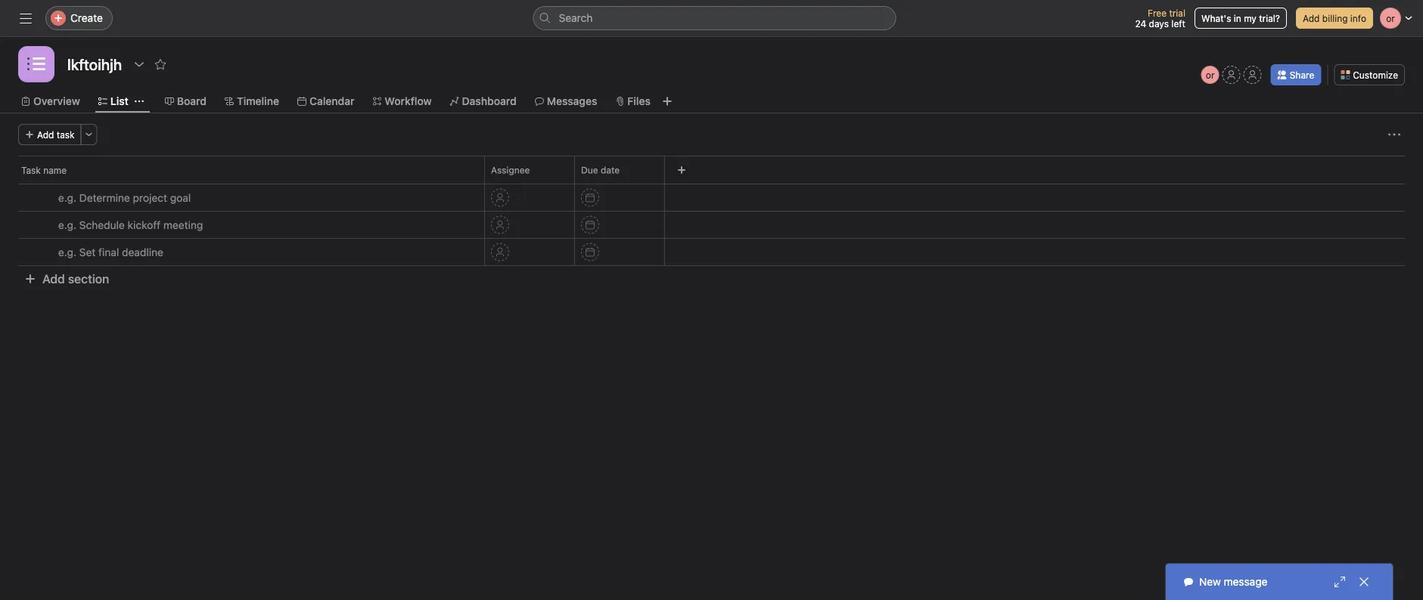 Task type: describe. For each thing, give the bounding box(es) containing it.
add for add billing info
[[1303, 13, 1320, 23]]

trial?
[[1259, 13, 1280, 23]]

project
[[133, 192, 167, 204]]

expand new message image
[[1334, 576, 1346, 589]]

due date
[[581, 165, 620, 176]]

what's
[[1201, 13, 1231, 23]]

name
[[43, 165, 67, 176]]

customize
[[1353, 70, 1398, 80]]

what's in my trial?
[[1201, 13, 1280, 23]]

set
[[79, 246, 96, 259]]

close image
[[1358, 576, 1370, 589]]

24
[[1135, 18, 1146, 29]]

list
[[110, 95, 128, 107]]

dashboard link
[[450, 93, 517, 110]]

task
[[57, 129, 75, 140]]

messages
[[547, 95, 597, 107]]

assignee
[[491, 165, 530, 176]]

left
[[1171, 18, 1185, 29]]

row down add field image
[[18, 183, 1405, 185]]

messages link
[[535, 93, 597, 110]]

list image
[[27, 55, 45, 73]]

days
[[1149, 18, 1169, 29]]

add billing info
[[1303, 13, 1366, 23]]

board link
[[165, 93, 207, 110]]

task name
[[21, 165, 67, 176]]

search button
[[533, 6, 896, 30]]

deadline
[[122, 246, 163, 259]]

timeline link
[[225, 93, 279, 110]]

e.g. set final deadline
[[58, 246, 163, 259]]

add section
[[42, 272, 109, 286]]

or button
[[1201, 66, 1219, 84]]

e.g. schedule kickoff meeting row
[[0, 211, 1423, 239]]

workflow link
[[373, 93, 432, 110]]

add section button
[[18, 266, 115, 293]]

files link
[[615, 93, 651, 110]]

or
[[1206, 70, 1215, 80]]

calendar link
[[297, 93, 354, 110]]

date
[[601, 165, 620, 176]]

expand sidebar image
[[20, 12, 32, 24]]

section
[[68, 272, 109, 286]]

overview
[[33, 95, 80, 107]]

0 horizontal spatial more actions image
[[84, 130, 94, 139]]

search list box
[[533, 6, 896, 30]]

add billing info button
[[1296, 8, 1373, 29]]

tab actions image
[[135, 97, 144, 106]]

add tab image
[[661, 95, 673, 107]]

my
[[1244, 13, 1257, 23]]



Task type: vqa. For each thing, say whether or not it's contained in the screenshot.
section
yes



Task type: locate. For each thing, give the bounding box(es) containing it.
e.g. for e.g. schedule kickoff meeting
[[58, 219, 76, 231]]

dashboard
[[462, 95, 517, 107]]

3 e.g. from the top
[[58, 246, 76, 259]]

2 vertical spatial add
[[42, 272, 65, 286]]

final
[[98, 246, 119, 259]]

more actions image down "customize"
[[1388, 129, 1400, 141]]

meeting
[[163, 219, 203, 231]]

add for add task
[[37, 129, 54, 140]]

add
[[1303, 13, 1320, 23], [37, 129, 54, 140], [42, 272, 65, 286]]

add left section
[[42, 272, 65, 286]]

kickoff
[[128, 219, 160, 231]]

share
[[1290, 70, 1314, 80]]

1 vertical spatial e.g.
[[58, 219, 76, 231]]

row
[[0, 156, 1423, 184], [18, 183, 1405, 185]]

2 e.g. from the top
[[58, 219, 76, 231]]

info
[[1350, 13, 1366, 23]]

e.g. left schedule
[[58, 219, 76, 231]]

e.g. determine project goal
[[58, 192, 191, 204]]

goal
[[170, 192, 191, 204]]

0 vertical spatial add
[[1303, 13, 1320, 23]]

1 horizontal spatial more actions image
[[1388, 129, 1400, 141]]

e.g.
[[58, 192, 76, 204], [58, 219, 76, 231], [58, 246, 76, 259]]

new message
[[1199, 576, 1268, 589]]

None text field
[[64, 51, 126, 78]]

e.g. for e.g. set final deadline
[[58, 246, 76, 259]]

row up e.g. schedule kickoff meeting row
[[0, 156, 1423, 184]]

schedule
[[79, 219, 125, 231]]

search
[[559, 12, 593, 24]]

share button
[[1271, 64, 1321, 85]]

e.g. schedule kickoff meeting
[[58, 219, 203, 231]]

files
[[627, 95, 651, 107]]

free trial 24 days left
[[1135, 8, 1185, 29]]

add task button
[[18, 124, 81, 145]]

calendar
[[309, 95, 354, 107]]

determine
[[79, 192, 130, 204]]

e.g. down name
[[58, 192, 76, 204]]

more actions image right task
[[84, 130, 94, 139]]

task
[[21, 165, 41, 176]]

customize button
[[1334, 64, 1405, 85]]

1 e.g. from the top
[[58, 192, 76, 204]]

e.g. for e.g. determine project goal
[[58, 192, 76, 204]]

add left task
[[37, 129, 54, 140]]

create
[[70, 12, 103, 24]]

add to starred image
[[154, 58, 167, 70]]

trial
[[1169, 8, 1185, 18]]

row containing task name
[[0, 156, 1423, 184]]

free
[[1148, 8, 1167, 18]]

workflow
[[385, 95, 432, 107]]

add task
[[37, 129, 75, 140]]

timeline
[[237, 95, 279, 107]]

e.g. left set
[[58, 246, 76, 259]]

2 vertical spatial e.g.
[[58, 246, 76, 259]]

e.g. determine project goal row
[[0, 184, 1423, 212]]

board
[[177, 95, 207, 107]]

show options image
[[133, 58, 145, 70]]

what's in my trial? button
[[1195, 8, 1287, 29]]

add for add section
[[42, 272, 65, 286]]

1 vertical spatial add
[[37, 129, 54, 140]]

add field image
[[677, 166, 686, 175]]

list link
[[98, 93, 128, 110]]

create button
[[45, 6, 113, 30]]

0 vertical spatial e.g.
[[58, 192, 76, 204]]

due
[[581, 165, 598, 176]]

e.g. set final deadline row
[[0, 238, 1423, 266]]

more actions image
[[1388, 129, 1400, 141], [84, 130, 94, 139]]

billing
[[1322, 13, 1348, 23]]

in
[[1234, 13, 1241, 23]]

overview link
[[21, 93, 80, 110]]

add left billing
[[1303, 13, 1320, 23]]



